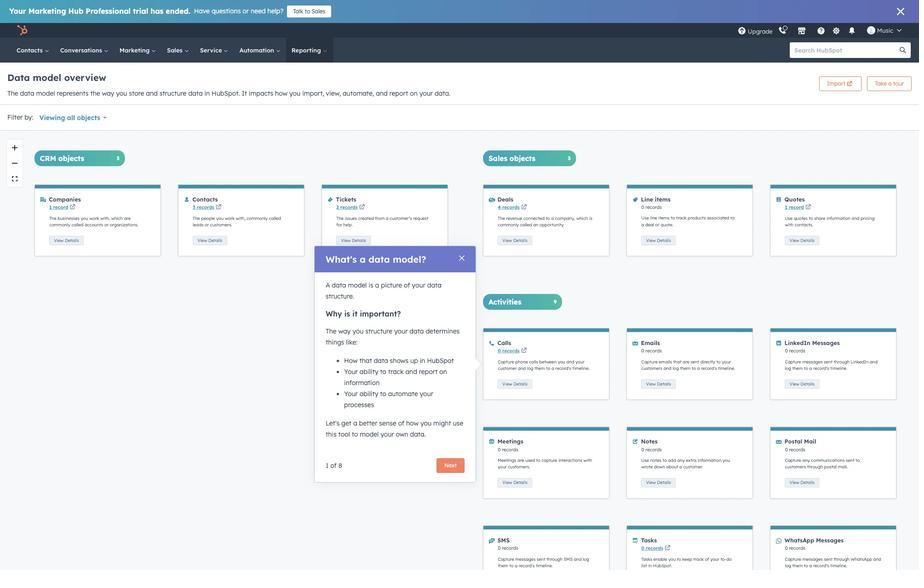 Task type: locate. For each thing, give the bounding box(es) containing it.
fit view image
[[12, 176, 17, 182]]

1 vertical spatial linkedin
[[851, 359, 869, 364]]

0 records for whatsapp messages
[[785, 545, 806, 551]]

2 horizontal spatial information
[[827, 216, 851, 221]]

marketing left hub
[[28, 6, 66, 16]]

view for linkedin messages
[[790, 381, 800, 387]]

view details button for linkedin messages
[[785, 379, 819, 389]]

marketing down trial
[[120, 46, 151, 54]]

overview
[[64, 72, 106, 83]]

1 vertical spatial in
[[420, 357, 425, 365]]

sales right talk
[[312, 8, 325, 15]]

the issues created from a customer's request for help.
[[336, 216, 429, 228]]

0 vertical spatial customers.
[[210, 222, 232, 228]]

1 with, from the left
[[100, 216, 110, 221]]

0 horizontal spatial any
[[677, 458, 685, 463]]

for
[[336, 222, 342, 228]]

0 horizontal spatial that
[[360, 357, 372, 365]]

view details for companies
[[54, 238, 79, 243]]

calling icon image
[[778, 27, 787, 35]]

view down "capture messages sent through linkedin and log them to a record's timeline."
[[790, 381, 800, 387]]

1 horizontal spatial whatsapp
[[851, 556, 872, 562]]

report down hubspot
[[419, 368, 438, 376]]

view details button
[[49, 236, 84, 245], [193, 236, 227, 245], [336, 236, 371, 245], [498, 236, 532, 245], [642, 236, 676, 245], [785, 236, 819, 245], [498, 379, 532, 389], [642, 379, 676, 389], [785, 379, 819, 389], [498, 478, 532, 488], [642, 478, 676, 488], [785, 478, 819, 488]]

pricing
[[861, 216, 875, 221]]

0 horizontal spatial 1
[[49, 204, 52, 210]]

view details
[[54, 238, 79, 243], [197, 238, 222, 243], [341, 238, 366, 243], [503, 238, 528, 243], [646, 238, 671, 243], [790, 238, 815, 243], [503, 381, 528, 387], [646, 381, 671, 387], [790, 381, 815, 387], [503, 480, 528, 485], [646, 480, 671, 485], [790, 480, 815, 485]]

upgrade image
[[738, 27, 746, 35]]

view details down the contacts.
[[790, 238, 815, 243]]

marketing
[[28, 6, 66, 16], [120, 46, 151, 54]]

with, right people
[[236, 216, 245, 221]]

model up structure.
[[348, 281, 367, 289]]

0 records down linkedin messages
[[785, 348, 806, 354]]

details down revenue
[[514, 238, 528, 243]]

view details down emails
[[646, 381, 671, 387]]

1 vertical spatial ability
[[360, 390, 378, 398]]

view details button for companies
[[49, 236, 84, 245]]

0 horizontal spatial with,
[[100, 216, 110, 221]]

customers inside capture emails that are sent directly to your customers and log them to a record's timeline.
[[642, 365, 663, 371]]

use quotes to share information and pricing with contacts.
[[785, 216, 875, 228]]

structure.
[[326, 292, 354, 300]]

hub
[[68, 6, 83, 16]]

tasks inside tasks enable you to keep track of your to-do list in hubspot.
[[642, 557, 653, 562]]

1 vertical spatial customers.
[[508, 464, 530, 470]]

view for emails
[[646, 381, 656, 387]]

model
[[33, 72, 61, 83], [36, 89, 55, 98], [348, 281, 367, 289], [360, 430, 379, 439]]

a
[[326, 281, 330, 289]]

quotes
[[794, 216, 808, 221]]

of left to-
[[705, 557, 709, 562]]

0 vertical spatial your
[[9, 6, 26, 16]]

any inside use notes to add any extra information you wrote down about a customer.
[[677, 458, 685, 463]]

of inside the let's get a better sense of how you might use this tool to model your own data.
[[398, 419, 404, 427]]

view details button down "capture messages sent through linkedin and log them to a record's timeline."
[[785, 379, 819, 389]]

in for list
[[649, 563, 652, 569]]

that right emails
[[673, 359, 682, 364]]

2 vertical spatial are
[[518, 458, 524, 463]]

do
[[727, 557, 732, 562]]

records
[[197, 204, 214, 210], [340, 204, 358, 210], [502, 204, 520, 210], [646, 204, 662, 210], [502, 348, 520, 354], [646, 348, 662, 354], [789, 348, 806, 354], [502, 447, 518, 452], [646, 447, 662, 452], [789, 447, 806, 452], [502, 545, 518, 551], [646, 545, 663, 551], [789, 545, 806, 551]]

0 for postal mail
[[785, 447, 788, 452]]

structure right store
[[160, 89, 187, 98]]

0 horizontal spatial on
[[410, 89, 418, 98]]

messages
[[803, 359, 823, 364], [515, 556, 536, 562], [803, 556, 823, 562]]

details for line items
[[657, 238, 671, 243]]

sent inside capture messages sent through whatsapp and log them to a record's timeline.
[[824, 556, 833, 562]]

request
[[413, 216, 429, 221]]

2 vertical spatial information
[[698, 458, 722, 463]]

1 vertical spatial is
[[369, 281, 373, 289]]

0 horizontal spatial with
[[584, 458, 592, 463]]

1 vertical spatial track
[[388, 368, 404, 376]]

directly
[[701, 359, 715, 364]]

through for sms
[[547, 556, 563, 562]]

view details button for meetings
[[498, 478, 532, 488]]

report right automate,
[[390, 89, 408, 98]]

hubspot. down enable
[[653, 563, 672, 569]]

view details button down the contacts.
[[785, 236, 819, 245]]

help?
[[268, 7, 284, 15]]

zoom in image
[[12, 145, 17, 150]]

use for notes
[[642, 458, 649, 463]]

messages for whatsapp messages
[[816, 537, 844, 544]]

the inside "the way you structure your data determines things like:"
[[326, 327, 337, 335]]

the for the people you work with, commonly called leads or customers.
[[193, 216, 200, 221]]

model down data model overview
[[36, 89, 55, 98]]

you left the might
[[421, 419, 432, 427]]

work inside the people you work with, commonly called leads or customers.
[[225, 216, 235, 221]]

you left import, on the left
[[289, 89, 301, 98]]

the for the businesses you work with, which are commonly called accounts or organizations.
[[49, 216, 56, 221]]

work
[[89, 216, 99, 221], [225, 216, 235, 221]]

use up deal
[[642, 215, 649, 221]]

settings image
[[833, 27, 841, 35]]

1 vertical spatial structure
[[365, 327, 393, 335]]

the for the issues created from a customer's request for help.
[[336, 216, 344, 221]]

track down shows
[[388, 368, 404, 376]]

import,
[[302, 89, 324, 98]]

0 vertical spatial track
[[676, 215, 687, 221]]

to inside use notes to add any extra information you wrote down about a customer.
[[663, 458, 667, 463]]

automation
[[239, 46, 276, 54]]

2 record from the left
[[789, 204, 804, 210]]

0 horizontal spatial 1 record
[[49, 204, 68, 210]]

service
[[200, 46, 224, 54]]

view down businesses
[[54, 238, 64, 243]]

capture any communications sent to customers through postal mail.
[[785, 458, 860, 470]]

0 records down notes at the right bottom
[[642, 447, 662, 452]]

view details button for notes
[[642, 478, 676, 488]]

are left used
[[518, 458, 524, 463]]

view details down leads
[[197, 238, 222, 243]]

capture inside capture any communications sent to customers through postal mail.
[[785, 458, 801, 463]]

view details for notes
[[646, 480, 671, 485]]

with right interactions
[[584, 458, 592, 463]]

2 ability from the top
[[360, 390, 378, 398]]

data inside the how that data shows up in hubspot your ability to track and report on information your ability to automate your processes
[[374, 357, 388, 365]]

2 1 record link from the left
[[785, 204, 804, 210]]

record's inside capture messages sent through whatsapp and log them to a record's timeline.
[[814, 563, 829, 568]]

sent inside capture messages sent through sms and log them to a record's timeline.
[[537, 556, 546, 562]]

businesses
[[58, 216, 80, 221]]

tasks up enable
[[641, 537, 657, 544]]

customer's
[[390, 216, 412, 221]]

objects
[[77, 114, 100, 122]]

view details for linkedin messages
[[790, 381, 815, 387]]

track inside tasks enable you to keep track of your to-do list in hubspot.
[[694, 557, 704, 562]]

1 record
[[49, 204, 68, 210], [785, 204, 804, 210]]

1 horizontal spatial contacts
[[192, 196, 218, 203]]

1 record link for companies
[[49, 204, 68, 210]]

0 for notes
[[642, 447, 644, 452]]

a inside capture emails that are sent directly to your customers and log them to a record's timeline.
[[697, 365, 700, 371]]

0 vertical spatial with
[[785, 222, 794, 228]]

0 vertical spatial marketing
[[28, 6, 66, 16]]

work for companies
[[89, 216, 99, 221]]

use line items to track products associated to a deal or quote.
[[642, 215, 735, 227]]

commonly inside the businesses you work with, which are commonly called accounts or organizations.
[[49, 222, 70, 228]]

enable
[[654, 557, 667, 562]]

that inside the how that data shows up in hubspot your ability to track and report on information your ability to automate your processes
[[360, 357, 372, 365]]

0 vertical spatial sales
[[312, 8, 325, 15]]

details down the contacts.
[[801, 238, 815, 243]]

contacts
[[17, 46, 45, 54], [192, 196, 218, 203]]

you inside tasks enable you to keep track of your to-do list in hubspot.
[[669, 557, 676, 562]]

record
[[53, 204, 68, 210], [789, 204, 804, 210]]

1 horizontal spatial are
[[518, 458, 524, 463]]

0 vertical spatial on
[[410, 89, 418, 98]]

0 vertical spatial whatsapp
[[785, 537, 815, 544]]

view details for tickets
[[341, 238, 366, 243]]

to
[[305, 8, 310, 15], [671, 215, 675, 221], [731, 215, 735, 221], [546, 216, 550, 221], [809, 216, 813, 221], [717, 359, 721, 364], [692, 365, 696, 371], [804, 365, 808, 371], [546, 366, 550, 371], [380, 368, 386, 376], [380, 390, 386, 398], [352, 430, 358, 439], [536, 458, 541, 463], [663, 458, 667, 463], [856, 458, 860, 463], [677, 557, 681, 562], [510, 563, 514, 568], [804, 563, 808, 568]]

0 for linkedin messages
[[785, 348, 788, 354]]

is inside a data model is a picture of your data structure.
[[369, 281, 373, 289]]

view down leads
[[197, 238, 207, 243]]

1 horizontal spatial in
[[420, 357, 425, 365]]

0 horizontal spatial contacts
[[17, 46, 45, 54]]

1 horizontal spatial how
[[406, 419, 419, 427]]

information inside the use quotes to share information and pricing with contacts.
[[827, 216, 851, 221]]

0 records up enable
[[642, 545, 663, 551]]

1 record down companies
[[49, 204, 68, 210]]

data model overview
[[7, 72, 106, 83]]

view down capture any communications sent to customers through postal mail.
[[790, 480, 800, 485]]

the up things
[[326, 327, 337, 335]]

0 vertical spatial contacts
[[17, 46, 45, 54]]

greg robinson image
[[867, 26, 876, 35]]

0 horizontal spatial are
[[124, 216, 131, 221]]

automate
[[388, 390, 418, 398]]

view details down used
[[503, 480, 528, 485]]

view for notes
[[646, 480, 656, 485]]

0 records for emails
[[642, 348, 662, 354]]

meetings up "meetings are used to capture interactions with your customers."
[[498, 438, 524, 445]]

timeline. inside capture emails that are sent directly to your customers and log them to a record's timeline.
[[718, 365, 735, 371]]

details
[[65, 238, 79, 243], [208, 238, 222, 243], [352, 238, 366, 243], [514, 238, 528, 243], [657, 238, 671, 243], [801, 238, 815, 243], [514, 381, 528, 387], [657, 381, 671, 387], [801, 381, 815, 387], [514, 480, 528, 485], [657, 480, 671, 485], [801, 480, 815, 485]]

a inside capture phone calls between you and your customer and log them to a record's timeline.
[[552, 366, 554, 371]]

record's for sms
[[519, 563, 535, 568]]

through inside "capture messages sent through linkedin and log them to a record's timeline."
[[834, 359, 850, 364]]

ability
[[360, 368, 378, 376], [360, 390, 378, 398]]

1 any from the left
[[677, 458, 685, 463]]

1 horizontal spatial customers
[[785, 464, 806, 470]]

0 records down whatsapp messages
[[785, 545, 806, 551]]

or inside the people you work with, commonly called leads or customers.
[[205, 222, 209, 228]]

hubspot. for data
[[212, 89, 240, 98]]

your inside capture phone calls between you and your customer and log them to a record's timeline.
[[576, 359, 585, 365]]

use inside use notes to add any extra information you wrote down about a customer.
[[642, 458, 649, 463]]

service link
[[194, 38, 234, 63]]

view details button down used
[[498, 478, 532, 488]]

way right the
[[102, 89, 114, 98]]

leads
[[193, 222, 204, 228]]

sent inside capture emails that are sent directly to your customers and log them to a record's timeline.
[[691, 359, 699, 364]]

capture for postal mail
[[785, 458, 801, 463]]

1 vertical spatial customers
[[785, 464, 806, 470]]

close image
[[897, 8, 905, 15]]

or down people
[[205, 222, 209, 228]]

with inside "meetings are used to capture interactions with your customers."
[[584, 458, 592, 463]]

of inside tasks enable you to keep track of your to-do list in hubspot.
[[705, 557, 709, 562]]

1 horizontal spatial with
[[785, 222, 794, 228]]

record down quotes
[[789, 204, 804, 210]]

to inside capture any communications sent to customers through postal mail.
[[856, 458, 860, 463]]

opportunity.
[[540, 222, 565, 228]]

0 records link up enable
[[642, 545, 663, 551]]

work up accounts
[[89, 216, 99, 221]]

mail
[[804, 438, 817, 445]]

track right keep
[[694, 557, 704, 562]]

through for linkedin messages
[[834, 359, 850, 364]]

1 vertical spatial data.
[[410, 430, 426, 439]]

view details button down businesses
[[49, 236, 84, 245]]

calls
[[498, 339, 511, 346]]

1 horizontal spatial track
[[676, 215, 687, 221]]

1 vertical spatial information
[[344, 379, 380, 387]]

share
[[815, 216, 826, 221]]

marketplaces image
[[798, 27, 806, 35]]

view details button for tickets
[[336, 236, 371, 245]]

details down quote.
[[657, 238, 671, 243]]

work right people
[[225, 216, 235, 221]]

record's inside capture emails that are sent directly to your customers and log them to a record's timeline.
[[701, 365, 717, 371]]

them for sms
[[498, 563, 508, 568]]

1 horizontal spatial called
[[269, 216, 281, 221]]

4 records link
[[498, 204, 520, 210]]

1 vertical spatial way
[[338, 327, 351, 335]]

calling icon button
[[775, 24, 790, 36]]

what's a data model?
[[326, 254, 426, 265]]

capture inside capture messages sent through whatsapp and log them to a record's timeline.
[[785, 556, 801, 562]]

1 record from the left
[[53, 204, 68, 210]]

items up quote.
[[659, 215, 670, 221]]

0 for meetings
[[498, 447, 501, 452]]

are up organizations.
[[124, 216, 131, 221]]

1 vertical spatial sales
[[167, 46, 184, 54]]

1 horizontal spatial customers.
[[508, 464, 530, 470]]

view down help.
[[341, 238, 351, 243]]

is left it
[[344, 309, 350, 318]]

and inside the how that data shows up in hubspot your ability to track and report on information your ability to automate your processes
[[406, 368, 417, 376]]

with, for companies
[[100, 216, 110, 221]]

view details for quotes
[[790, 238, 815, 243]]

2 horizontal spatial are
[[683, 359, 690, 364]]

view details for emails
[[646, 381, 671, 387]]

information up the 'customer.'
[[698, 458, 722, 463]]

hubspot link
[[11, 25, 35, 36]]

filter
[[7, 113, 23, 121]]

0 horizontal spatial sms
[[498, 537, 510, 544]]

view details down the down
[[646, 480, 671, 485]]

messages for sms
[[515, 556, 536, 562]]

records up "meetings are used to capture interactions with your customers."
[[502, 447, 518, 452]]

0 vertical spatial messages
[[812, 339, 840, 346]]

in inside tasks enable you to keep track of your to-do list in hubspot.
[[649, 563, 652, 569]]

the for the data model represents the way you store and structure data in hubspot. it impacts how you import, view, automate, and report on your data.
[[7, 89, 18, 98]]

them for linkedin messages
[[793, 365, 803, 371]]

take a tour button
[[867, 76, 912, 91]]

capture for calls
[[498, 359, 514, 365]]

0 vertical spatial hubspot.
[[212, 89, 240, 98]]

0 horizontal spatial whatsapp
[[785, 537, 815, 544]]

2 records link
[[336, 204, 358, 210]]

view for calls
[[503, 381, 512, 387]]

1 record for quotes
[[785, 204, 804, 210]]

let's
[[326, 419, 340, 427]]

records down deals
[[502, 204, 520, 210]]

called
[[269, 216, 281, 221], [72, 222, 83, 228], [520, 222, 532, 228]]

have
[[194, 7, 210, 15]]

0 horizontal spatial data.
[[410, 430, 426, 439]]

a inside "the issues created from a customer's request for help."
[[386, 216, 389, 221]]

view details down revenue
[[503, 238, 528, 243]]

the left businesses
[[49, 216, 56, 221]]

or down line
[[655, 222, 660, 227]]

view down wrote
[[646, 480, 656, 485]]

0 records for line items
[[642, 204, 662, 210]]

processes
[[344, 401, 374, 409]]

1 horizontal spatial structure
[[365, 327, 393, 335]]

0 vertical spatial data.
[[435, 89, 451, 98]]

timeline. inside capture phone calls between you and your customer and log them to a record's timeline.
[[573, 366, 590, 371]]

meetings inside "meetings are used to capture interactions with your customers."
[[498, 458, 516, 463]]

the down 4 on the top of the page
[[498, 216, 505, 221]]

details down capture any communications sent to customers through postal mail.
[[801, 480, 815, 485]]

2 horizontal spatial called
[[520, 222, 532, 228]]

data
[[7, 72, 30, 83]]

2 which from the left
[[577, 216, 588, 221]]

menu
[[737, 23, 908, 38]]

0 records down postal
[[785, 447, 806, 452]]

1 horizontal spatial report
[[419, 368, 438, 376]]

commonly inside the revenue connected to a company, which is commonly called an opportunity.
[[498, 222, 519, 228]]

records down emails
[[646, 348, 662, 354]]

hubspot. inside tasks enable you to keep track of your to-do list in hubspot.
[[653, 563, 672, 569]]

you
[[116, 89, 127, 98], [289, 89, 301, 98], [81, 216, 88, 221], [216, 216, 224, 221], [353, 327, 364, 335], [558, 359, 565, 365], [421, 419, 432, 427], [723, 458, 730, 463], [669, 557, 676, 562]]

in left "it"
[[205, 89, 210, 98]]

0 vertical spatial report
[[390, 89, 408, 98]]

customers down emails
[[642, 365, 663, 371]]

them inside capture messages sent through sms and log them to a record's timeline.
[[498, 563, 508, 568]]

view details down capture any communications sent to customers through postal mail.
[[790, 480, 815, 485]]

use notes to add any extra information you wrote down about a customer.
[[642, 458, 730, 470]]

0 records link for calls
[[498, 348, 520, 354]]

tasks for tasks enable you to keep track of your to-do list in hubspot.
[[642, 557, 653, 562]]

0 records down calls
[[498, 348, 520, 354]]

any right add at the right bottom of page
[[677, 458, 685, 463]]

0 records up "meetings are used to capture interactions with your customers."
[[498, 447, 518, 452]]

tasks for tasks
[[641, 537, 657, 544]]

view details button down help.
[[336, 236, 371, 245]]

1 record for companies
[[49, 204, 68, 210]]

1
[[49, 204, 52, 210], [785, 204, 788, 210], [326, 462, 329, 470]]

0 horizontal spatial which
[[111, 216, 123, 221]]

0 for line items
[[642, 204, 644, 210]]

1 horizontal spatial linkedin
[[851, 359, 869, 364]]

1 vertical spatial tasks
[[642, 557, 653, 562]]

customer
[[498, 366, 517, 371]]

up
[[410, 357, 418, 365]]

in inside the how that data shows up in hubspot your ability to track and report on information your ability to automate your processes
[[420, 357, 425, 365]]

2 horizontal spatial commonly
[[498, 222, 519, 228]]

menu containing music
[[737, 23, 908, 38]]

1 vertical spatial report
[[419, 368, 438, 376]]

2 horizontal spatial 1
[[785, 204, 788, 210]]

1 horizontal spatial with,
[[236, 216, 245, 221]]

view details down "capture messages sent through linkedin and log them to a record's timeline."
[[790, 381, 815, 387]]

view for quotes
[[790, 238, 800, 243]]

whatsapp messages
[[785, 537, 844, 544]]

view details button for postal mail
[[785, 478, 819, 488]]

2 with, from the left
[[236, 216, 245, 221]]

log inside "capture messages sent through linkedin and log them to a record's timeline."
[[785, 365, 791, 371]]

2 any from the left
[[803, 458, 810, 463]]

or left need
[[243, 7, 249, 15]]

view details for deals
[[503, 238, 528, 243]]

capture messages sent through whatsapp and log them to a record's timeline.
[[785, 556, 881, 568]]

view details down quote.
[[646, 238, 671, 243]]

1 horizontal spatial marketing
[[120, 46, 151, 54]]

hubspot. for list
[[653, 563, 672, 569]]

timeline. inside "capture messages sent through linkedin and log them to a record's timeline."
[[831, 365, 848, 371]]

0 records for postal mail
[[785, 447, 806, 452]]

0 horizontal spatial customers.
[[210, 222, 232, 228]]

view details for calls
[[503, 381, 528, 387]]

0 vertical spatial tasks
[[641, 537, 657, 544]]

you right between
[[558, 359, 565, 365]]

the up leads
[[193, 216, 200, 221]]

records down tickets
[[340, 204, 358, 210]]

1 vertical spatial sms
[[564, 556, 573, 562]]

called inside the revenue connected to a company, which is commonly called an opportunity.
[[520, 222, 532, 228]]

0 horizontal spatial information
[[344, 379, 380, 387]]

your
[[419, 89, 433, 98], [412, 281, 426, 289], [394, 327, 408, 335], [722, 359, 731, 364], [576, 359, 585, 365], [420, 390, 433, 398], [381, 430, 394, 439], [498, 464, 507, 470], [711, 557, 720, 562]]

information right share
[[827, 216, 851, 221]]

sent for whatsapp messages
[[824, 556, 833, 562]]

1 horizontal spatial 1 record
[[785, 204, 804, 210]]

1 vertical spatial marketing
[[120, 46, 151, 54]]

them inside capture messages sent through whatsapp and log them to a record's timeline.
[[793, 563, 803, 568]]

timeline. inside capture messages sent through sms and log them to a record's timeline.
[[536, 563, 553, 568]]

view down revenue
[[503, 238, 512, 243]]

capture for linkedin messages
[[785, 359, 801, 364]]

0 vertical spatial sms
[[498, 537, 510, 544]]

timeline. for linkedin messages
[[831, 365, 848, 371]]

0 horizontal spatial in
[[205, 89, 210, 98]]

to inside "capture messages sent through linkedin and log them to a record's timeline."
[[804, 365, 808, 371]]

view
[[54, 238, 64, 243], [197, 238, 207, 243], [341, 238, 351, 243], [503, 238, 512, 243], [646, 238, 656, 243], [790, 238, 800, 243], [503, 381, 512, 387], [646, 381, 656, 387], [790, 381, 800, 387], [503, 480, 512, 485], [646, 480, 656, 485], [790, 480, 800, 485]]

capture inside "capture messages sent through linkedin and log them to a record's timeline."
[[785, 359, 801, 364]]

line
[[650, 215, 657, 221]]

with left the contacts.
[[785, 222, 794, 228]]

you inside capture phone calls between you and your customer and log them to a record's timeline.
[[558, 359, 565, 365]]

1 1 record link from the left
[[49, 204, 68, 210]]

details down help.
[[352, 238, 366, 243]]

2 vertical spatial track
[[694, 557, 704, 562]]

1 horizontal spatial way
[[338, 327, 351, 335]]

1 horizontal spatial 0 records link
[[642, 545, 663, 551]]

1 horizontal spatial hubspot.
[[653, 563, 672, 569]]

1 horizontal spatial which
[[577, 216, 588, 221]]

1 1 record from the left
[[49, 204, 68, 210]]

details for companies
[[65, 238, 79, 243]]

0 horizontal spatial marketing
[[28, 6, 66, 16]]

model down better
[[360, 430, 379, 439]]

record for quotes
[[789, 204, 804, 210]]

search image
[[900, 47, 906, 53]]

3 records
[[193, 204, 214, 210]]

customers. down used
[[508, 464, 530, 470]]

log inside capture messages sent through sms and log them to a record's timeline.
[[583, 556, 589, 562]]

settings link
[[831, 26, 842, 35]]

1 which from the left
[[111, 216, 123, 221]]

0 horizontal spatial 0 records link
[[498, 348, 520, 354]]

in right list
[[649, 563, 652, 569]]

record down companies
[[53, 204, 68, 210]]

issues
[[345, 216, 357, 221]]

them
[[680, 365, 691, 371], [793, 365, 803, 371], [535, 366, 545, 371], [498, 563, 508, 568], [793, 563, 803, 568]]

0 horizontal spatial hubspot.
[[212, 89, 240, 98]]

0 records down emails
[[642, 348, 662, 354]]

sent for sms
[[537, 556, 546, 562]]

to inside button
[[305, 8, 310, 15]]

1 horizontal spatial any
[[803, 458, 810, 463]]

and inside capture messages sent through whatsapp and log them to a record's timeline.
[[874, 556, 881, 562]]

commonly
[[247, 216, 268, 221], [49, 222, 70, 228], [498, 222, 519, 228]]

0 for whatsapp messages
[[785, 545, 788, 551]]

any down mail
[[803, 458, 810, 463]]

hubspot. left "it"
[[212, 89, 240, 98]]

the inside "the issues created from a customer's request for help."
[[336, 216, 344, 221]]

organizations.
[[110, 222, 138, 228]]

conversations
[[60, 46, 104, 54]]

customers
[[642, 365, 663, 371], [785, 464, 806, 470]]

0 vertical spatial ability
[[360, 368, 378, 376]]

1 work from the left
[[89, 216, 99, 221]]

and inside "capture messages sent through linkedin and log them to a record's timeline."
[[870, 359, 878, 364]]

close image
[[459, 255, 465, 261]]

2 work from the left
[[225, 216, 235, 221]]

talk to sales button
[[287, 6, 331, 17]]

has
[[151, 6, 164, 16]]

view details button down revenue
[[498, 236, 532, 245]]

0 horizontal spatial work
[[89, 216, 99, 221]]

viewing all objects
[[39, 114, 100, 122]]

capture for sms
[[498, 556, 514, 562]]

1 down companies
[[49, 204, 52, 210]]

0 vertical spatial 0 records link
[[498, 348, 520, 354]]

timeline. inside capture messages sent through whatsapp and log them to a record's timeline.
[[831, 563, 848, 568]]

the down data
[[7, 89, 18, 98]]

the for the revenue connected to a company, which is commonly called an opportunity.
[[498, 216, 505, 221]]

your inside "the way you structure your data determines things like:"
[[394, 327, 408, 335]]

1 vertical spatial whatsapp
[[851, 556, 872, 562]]

0 records up capture messages sent through sms and log them to a record's timeline.
[[498, 545, 518, 551]]

0 for emails
[[642, 348, 644, 354]]

of right 'picture'
[[404, 281, 410, 289]]

0 horizontal spatial sales
[[167, 46, 184, 54]]

a inside a data model is a picture of your data structure.
[[375, 281, 379, 289]]

with, inside the people you work with, commonly called leads or customers.
[[236, 216, 245, 221]]

hubspot.
[[212, 89, 240, 98], [653, 563, 672, 569]]

view details button down the down
[[642, 478, 676, 488]]

2 1 record from the left
[[785, 204, 804, 210]]

0 vertical spatial how
[[275, 89, 288, 98]]

meetings are used to capture interactions with your customers.
[[498, 458, 592, 470]]

1 horizontal spatial 1
[[326, 462, 329, 470]]

0 horizontal spatial record
[[53, 204, 68, 210]]

0 vertical spatial information
[[827, 216, 851, 221]]

view for deals
[[503, 238, 512, 243]]

1 horizontal spatial work
[[225, 216, 235, 221]]

through inside capture messages sent through whatsapp and log them to a record's timeline.
[[834, 556, 850, 562]]

1 horizontal spatial sales
[[312, 8, 325, 15]]

0 horizontal spatial report
[[390, 89, 408, 98]]

data
[[20, 89, 34, 98], [188, 89, 203, 98], [369, 254, 390, 265], [332, 281, 346, 289], [427, 281, 442, 289], [410, 327, 424, 335], [374, 357, 388, 365]]

emails
[[641, 339, 660, 346]]

log
[[673, 365, 679, 371], [785, 365, 791, 371], [527, 366, 533, 371], [583, 556, 589, 562], [785, 563, 791, 568]]

are inside "meetings are used to capture interactions with your customers."
[[518, 458, 524, 463]]

with, inside the businesses you work with, which are commonly called accounts or organizations.
[[100, 216, 110, 221]]

1 horizontal spatial information
[[698, 458, 722, 463]]

0 vertical spatial is
[[589, 216, 593, 221]]

2 vertical spatial is
[[344, 309, 350, 318]]

1 vertical spatial on
[[440, 368, 447, 376]]

0 horizontal spatial is
[[344, 309, 350, 318]]

messages inside "capture messages sent through linkedin and log them to a record's timeline."
[[803, 359, 823, 364]]



Task type: vqa. For each thing, say whether or not it's contained in the screenshot.


Task type: describe. For each thing, give the bounding box(es) containing it.
the businesses you work with, which are commonly called accounts or organizations.
[[49, 216, 138, 228]]

log for whatsapp messages
[[785, 563, 791, 568]]

view details for meetings
[[503, 480, 528, 485]]

import
[[827, 80, 846, 87]]

track inside the how that data shows up in hubspot your ability to track and report on information your ability to automate your processes
[[388, 368, 404, 376]]

capture for emails
[[642, 359, 658, 364]]

about
[[666, 464, 679, 470]]

records down whatsapp messages
[[789, 545, 806, 551]]

details for tickets
[[352, 238, 366, 243]]

search button
[[895, 42, 911, 58]]

view for companies
[[54, 238, 64, 243]]

notifications image
[[848, 27, 856, 35]]

how
[[344, 357, 358, 365]]

commonly inside the people you work with, commonly called leads or customers.
[[247, 216, 268, 221]]

details for calls
[[514, 381, 528, 387]]

company,
[[555, 216, 575, 221]]

1 record link for quotes
[[785, 204, 804, 210]]

your inside capture emails that are sent directly to your customers and log them to a record's timeline.
[[722, 359, 731, 364]]

records up capture messages sent through sms and log them to a record's timeline.
[[502, 545, 518, 551]]

communications
[[811, 458, 845, 463]]

any inside capture any communications sent to customers through postal mail.
[[803, 458, 810, 463]]

view details for line items
[[646, 238, 671, 243]]

to inside capture messages sent through whatsapp and log them to a record's timeline.
[[804, 563, 808, 568]]

information inside the how that data shows up in hubspot your ability to track and report on information your ability to automate your processes
[[344, 379, 380, 387]]

them inside capture emails that are sent directly to your customers and log them to a record's timeline.
[[680, 365, 691, 371]]

important?
[[360, 309, 401, 318]]

messages for whatsapp messages
[[803, 556, 823, 562]]

a inside the revenue connected to a company, which is commonly called an opportunity.
[[551, 216, 554, 221]]

sent for linkedin messages
[[824, 359, 833, 364]]

1 ability from the top
[[360, 368, 378, 376]]

sense
[[379, 419, 396, 427]]

your inside the how that data shows up in hubspot your ability to track and report on information your ability to automate your processes
[[420, 390, 433, 398]]

1 for quotes
[[785, 204, 788, 210]]

view details button for emails
[[642, 379, 676, 389]]

whatsapp inside capture messages sent through whatsapp and log them to a record's timeline.
[[851, 556, 872, 562]]

2 vertical spatial your
[[344, 390, 358, 398]]

to inside the let's get a better sense of how you might use this tool to model your own data.
[[352, 430, 358, 439]]

sms inside capture messages sent through sms and log them to a record's timeline.
[[564, 556, 573, 562]]

your inside "meetings are used to capture interactions with your customers."
[[498, 464, 507, 470]]

3 records link
[[193, 204, 214, 210]]

hubspot image
[[17, 25, 28, 36]]

customer.
[[684, 464, 703, 470]]

data inside "the way you structure your data determines things like:"
[[410, 327, 424, 335]]

to inside "meetings are used to capture interactions with your customers."
[[536, 458, 541, 463]]

1 vertical spatial contacts
[[192, 196, 218, 203]]

a inside the let's get a better sense of how you might use this tool to model your own data.
[[353, 419, 357, 427]]

things
[[326, 338, 344, 346]]

record for companies
[[53, 204, 68, 210]]

contacts inside contacts link
[[17, 46, 45, 54]]

and inside capture emails that are sent directly to your customers and log them to a record's timeline.
[[664, 365, 672, 371]]

linkedin messages
[[785, 339, 840, 346]]

which inside the revenue connected to a company, which is commonly called an opportunity.
[[577, 216, 588, 221]]

details for quotes
[[801, 238, 815, 243]]

of inside a data model is a picture of your data structure.
[[404, 281, 410, 289]]

the data model represents the way you store and structure data in hubspot. it impacts how you import, view, automate, and report on your data.
[[7, 89, 451, 98]]

you left store
[[116, 89, 127, 98]]

details for contacts
[[208, 238, 222, 243]]

2 records
[[336, 204, 358, 210]]

log inside capture emails that are sent directly to your customers and log them to a record's timeline.
[[673, 365, 679, 371]]

to inside tasks enable you to keep track of your to-do list in hubspot.
[[677, 557, 681, 562]]

through inside capture any communications sent to customers through postal mail.
[[807, 464, 823, 470]]

capture messages sent through sms and log them to a record's timeline.
[[498, 556, 589, 568]]

messages for linkedin messages
[[803, 359, 823, 364]]

record's inside capture phone calls between you and your customer and log them to a record's timeline.
[[556, 366, 571, 371]]

how inside the let's get a better sense of how you might use this tool to model your own data.
[[406, 419, 419, 427]]

0 vertical spatial way
[[102, 89, 114, 98]]

details for meetings
[[514, 480, 528, 485]]

details for notes
[[657, 480, 671, 485]]

with inside the use quotes to share information and pricing with contacts.
[[785, 222, 794, 228]]

list
[[642, 563, 647, 569]]

why
[[326, 309, 342, 318]]

and inside the use quotes to share information and pricing with contacts.
[[852, 216, 860, 221]]

line
[[641, 196, 653, 203]]

items inside use line items to track products associated to a deal or quote.
[[659, 215, 670, 221]]

sales inside button
[[312, 8, 325, 15]]

store
[[129, 89, 144, 98]]

with, for contacts
[[236, 216, 245, 221]]

your inside a data model is a picture of your data structure.
[[412, 281, 426, 289]]

a inside button
[[889, 80, 892, 87]]

linkedin inside "capture messages sent through linkedin and log them to a record's timeline."
[[851, 359, 869, 364]]

the people you work with, commonly called leads or customers.
[[193, 216, 281, 228]]

report inside the how that data shows up in hubspot your ability to track and report on information your ability to automate your processes
[[419, 368, 438, 376]]

model inside a data model is a picture of your data structure.
[[348, 281, 367, 289]]

tool
[[338, 430, 350, 439]]

to inside capture messages sent through sms and log them to a record's timeline.
[[510, 563, 514, 568]]

created
[[358, 216, 374, 221]]

that inside capture emails that are sent directly to your customers and log them to a record's timeline.
[[673, 359, 682, 364]]

work for contacts
[[225, 216, 235, 221]]

Search HubSpot search field
[[790, 42, 903, 58]]

record's for whatsapp messages
[[814, 563, 829, 568]]

view for postal mail
[[790, 480, 800, 485]]

postal mail
[[785, 438, 817, 445]]

notifications button
[[844, 23, 860, 38]]

hubspot
[[427, 357, 454, 365]]

records right 3
[[197, 204, 214, 210]]

what's
[[326, 254, 357, 265]]

view details for postal mail
[[790, 480, 815, 485]]

meetings for meetings
[[498, 438, 524, 445]]

you inside the businesses you work with, which are commonly called accounts or organizations.
[[81, 216, 88, 221]]

structure inside "the way you structure your data determines things like:"
[[365, 327, 393, 335]]

conversations link
[[55, 38, 114, 63]]

are inside the businesses you work with, which are commonly called accounts or organizations.
[[124, 216, 131, 221]]

how that data shows up in hubspot your ability to track and report on information your ability to automate your processes
[[344, 357, 454, 409]]

record's for linkedin messages
[[814, 365, 829, 371]]

a inside "capture messages sent through linkedin and log them to a record's timeline."
[[810, 365, 812, 371]]

called inside the businesses you work with, which are commonly called accounts or organizations.
[[72, 222, 83, 228]]

the way you structure your data determines things like:
[[326, 327, 460, 346]]

or inside use line items to track products associated to a deal or quote.
[[655, 222, 660, 227]]

the revenue connected to a company, which is commonly called an opportunity.
[[498, 216, 593, 228]]

all
[[67, 114, 75, 122]]

the
[[90, 89, 100, 98]]

view details button for contacts
[[193, 236, 227, 245]]

next button
[[437, 458, 465, 473]]

a inside capture messages sent through sms and log them to a record's timeline.
[[515, 563, 518, 568]]

2
[[336, 204, 339, 210]]

a data model is a picture of your data structure.
[[326, 281, 442, 300]]

called inside the people you work with, commonly called leads or customers.
[[269, 216, 281, 221]]

track inside use line items to track products associated to a deal or quote.
[[676, 215, 687, 221]]

you inside "the way you structure your data determines things like:"
[[353, 327, 364, 335]]

ended.
[[166, 6, 190, 16]]

shows
[[390, 357, 409, 365]]

to-
[[721, 557, 727, 562]]

which inside the businesses you work with, which are commonly called accounts or organizations.
[[111, 216, 123, 221]]

a inside use notes to add any extra information you wrote down about a customer.
[[680, 464, 682, 470]]

records down postal mail
[[789, 447, 806, 452]]

0 records for meetings
[[498, 447, 518, 452]]

own
[[396, 430, 408, 439]]

model inside the let's get a better sense of how you might use this tool to model your own data.
[[360, 430, 379, 439]]

trial
[[133, 6, 148, 16]]

records up enable
[[646, 545, 663, 551]]

used
[[525, 458, 535, 463]]

0 records link for tasks
[[642, 545, 663, 551]]

you inside the people you work with, commonly called leads or customers.
[[216, 216, 224, 221]]

view details button for quotes
[[785, 236, 819, 245]]

from
[[375, 216, 385, 221]]

of left 8
[[331, 462, 337, 470]]

0 vertical spatial items
[[655, 196, 671, 203]]

to inside the revenue connected to a company, which is commonly called an opportunity.
[[546, 216, 550, 221]]

a inside use line items to track products associated to a deal or quote.
[[642, 222, 644, 227]]

your inside tasks enable you to keep track of your to-do list in hubspot.
[[711, 557, 720, 562]]

a inside capture messages sent through whatsapp and log them to a record's timeline.
[[810, 563, 812, 568]]

and inside capture messages sent through sms and log them to a record's timeline.
[[574, 556, 582, 562]]

better
[[359, 419, 378, 427]]

marketing link
[[114, 38, 162, 63]]

information inside use notes to add any extra information you wrote down about a customer.
[[698, 458, 722, 463]]

view details button for calls
[[498, 379, 532, 389]]

to inside the use quotes to share information and pricing with contacts.
[[809, 216, 813, 221]]

automation link
[[234, 38, 286, 63]]

upgrade
[[748, 27, 773, 35]]

0 records for linkedin messages
[[785, 348, 806, 354]]

the for the way you structure your data determines things like:
[[326, 327, 337, 335]]

view for tickets
[[341, 238, 351, 243]]

companies
[[49, 196, 81, 203]]

is inside the revenue connected to a company, which is commonly called an opportunity.
[[589, 216, 593, 221]]

might
[[433, 419, 451, 427]]

it
[[242, 89, 247, 98]]

records down notes at the right bottom
[[646, 447, 662, 452]]

1 vertical spatial your
[[344, 368, 358, 376]]

records down line items
[[646, 204, 662, 210]]

model right data
[[33, 72, 61, 83]]

interactions
[[559, 458, 583, 463]]

capture
[[542, 458, 557, 463]]

details for linkedin messages
[[801, 381, 815, 387]]

timeline. for sms
[[536, 563, 553, 568]]

capture messages sent through linkedin and log them to a record's timeline.
[[785, 359, 878, 371]]

or inside the businesses you work with, which are commonly called accounts or organizations.
[[104, 222, 109, 228]]

0 records for sms
[[498, 545, 518, 551]]

need
[[251, 7, 266, 15]]

log for linkedin messages
[[785, 365, 791, 371]]

1 for companies
[[49, 204, 52, 210]]

tasks enable you to keep track of your to-do list in hubspot.
[[642, 557, 732, 569]]

help image
[[817, 27, 825, 35]]

talk to sales
[[293, 8, 325, 15]]

view details button for deals
[[498, 236, 532, 245]]

view for line items
[[646, 238, 656, 243]]

log for sms
[[583, 556, 589, 562]]

music button
[[862, 23, 907, 38]]

quotes
[[785, 196, 805, 203]]

you inside use notes to add any extra information you wrote down about a customer.
[[723, 458, 730, 463]]

view for contacts
[[197, 238, 207, 243]]

this
[[326, 430, 337, 439]]

notes
[[650, 458, 662, 463]]

0 records for notes
[[642, 447, 662, 452]]

your inside the let's get a better sense of how you might use this tool to model your own data.
[[381, 430, 394, 439]]

postal
[[824, 464, 837, 470]]

mail.
[[838, 464, 848, 470]]

way inside "the way you structure your data determines things like:"
[[338, 327, 351, 335]]

0 vertical spatial structure
[[160, 89, 187, 98]]

people
[[201, 216, 215, 221]]

capture for whatsapp messages
[[785, 556, 801, 562]]

accounts
[[85, 222, 103, 228]]

4 records
[[498, 204, 520, 210]]

details for emails
[[657, 381, 671, 387]]

are inside capture emails that are sent directly to your customers and log them to a record's timeline.
[[683, 359, 690, 364]]

calls
[[529, 359, 538, 365]]

view details for contacts
[[197, 238, 222, 243]]

0 for sms
[[498, 545, 501, 551]]

them inside capture phone calls between you and your customer and log them to a record's timeline.
[[535, 366, 545, 371]]

meetings for meetings are used to capture interactions with your customers.
[[498, 458, 516, 463]]

data. inside the let's get a better sense of how you might use this tool to model your own data.
[[410, 430, 426, 439]]

music
[[877, 27, 894, 34]]

0 horizontal spatial how
[[275, 89, 288, 98]]

log inside capture phone calls between you and your customer and log them to a record's timeline.
[[527, 366, 533, 371]]

on inside the how that data shows up in hubspot your ability to track and report on information your ability to automate your processes
[[440, 368, 447, 376]]

contacts link
[[11, 38, 55, 63]]

postal
[[785, 438, 803, 445]]

take
[[875, 80, 887, 87]]

records down linkedin messages
[[789, 348, 806, 354]]

line items
[[641, 196, 671, 203]]

through for whatsapp messages
[[834, 556, 850, 562]]

use
[[453, 419, 463, 427]]

or inside the "your marketing hub professional trial has ended. have questions or need help?"
[[243, 7, 249, 15]]

in for data
[[205, 89, 210, 98]]

questions
[[212, 7, 241, 15]]

you inside the let's get a better sense of how you might use this tool to model your own data.
[[421, 419, 432, 427]]

records down calls
[[502, 348, 520, 354]]

details for postal mail
[[801, 480, 815, 485]]

details for deals
[[514, 238, 528, 243]]

import link
[[819, 76, 862, 91]]

customers. inside "meetings are used to capture interactions with your customers."
[[508, 464, 530, 470]]

help.
[[343, 222, 353, 228]]

sent inside capture any communications sent to customers through postal mail.
[[846, 458, 855, 463]]

model?
[[393, 254, 426, 265]]

to inside capture phone calls between you and your customer and log them to a record's timeline.
[[546, 366, 550, 371]]

0 horizontal spatial linkedin
[[785, 339, 811, 346]]

add
[[668, 458, 676, 463]]

products
[[688, 215, 706, 221]]

picture
[[381, 281, 402, 289]]

deal
[[645, 222, 654, 227]]

customers. inside the people you work with, commonly called leads or customers.
[[210, 222, 232, 228]]



